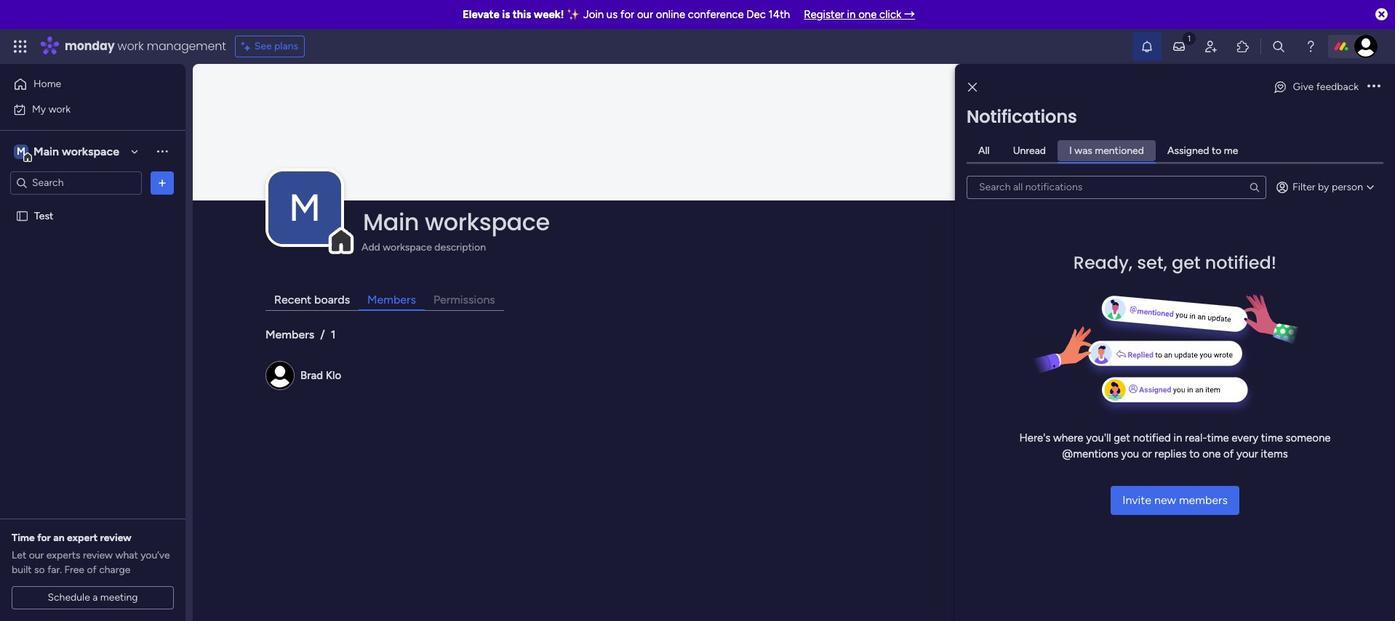 Task type: describe. For each thing, give the bounding box(es) containing it.
main workspace add workspace description
[[362, 206, 550, 254]]

workspace image
[[268, 172, 341, 244]]

main for main workspace
[[33, 144, 59, 158]]

main workspace
[[33, 144, 119, 158]]

home
[[33, 78, 61, 90]]

elevate is this week! ✨ join us for our online conference dec 14th
[[463, 8, 790, 21]]

search everything image
[[1272, 39, 1286, 54]]

meeting
[[100, 592, 138, 605]]

this
[[513, 8, 531, 21]]

let
[[12, 550, 26, 562]]

you
[[1121, 448, 1139, 461]]

→
[[904, 8, 915, 21]]

/
[[320, 328, 325, 342]]

give feedback button
[[1267, 76, 1365, 99]]

items
[[1261, 448, 1288, 461]]

1 horizontal spatial for
[[620, 8, 634, 21]]

get inside here's where you'll get notified in real-time every time someone @mentions you or replies to one of your items
[[1114, 432, 1130, 445]]

person
[[1332, 181, 1363, 193]]

recent boards
[[274, 293, 350, 307]]

recent
[[274, 293, 311, 307]]

unread
[[1013, 144, 1046, 157]]

an
[[53, 532, 65, 545]]

notified
[[1133, 432, 1171, 445]]

built
[[12, 564, 32, 577]]

Search all notifications search field
[[967, 176, 1267, 199]]

my work button
[[9, 98, 156, 121]]

schedule a meeting
[[48, 592, 138, 605]]

inbox image
[[1172, 39, 1186, 54]]

management
[[147, 38, 226, 55]]

brad klo
[[300, 369, 341, 383]]

register in one click → link
[[804, 8, 915, 21]]

elevate
[[463, 8, 500, 21]]

public board image
[[15, 209, 29, 223]]

here's where you'll get notified in real-time every time someone @mentions you or replies to one of your items
[[1020, 432, 1331, 461]]

members for members
[[367, 293, 416, 307]]

options image
[[1368, 82, 1381, 93]]

brad
[[300, 369, 323, 383]]

by
[[1318, 181, 1329, 193]]

set,
[[1137, 251, 1167, 275]]

schedule
[[48, 592, 90, 605]]

m for workspace icon
[[17, 145, 25, 157]]

see
[[254, 40, 272, 52]]

click
[[880, 8, 902, 21]]

invite new members button
[[1111, 486, 1239, 515]]

2 time from the left
[[1261, 432, 1283, 445]]

✨
[[567, 8, 581, 21]]

conference
[[688, 8, 744, 21]]

workspace for main workspace add workspace description
[[425, 206, 550, 239]]

filter by person button
[[1269, 176, 1384, 199]]

plans
[[274, 40, 298, 52]]

m for workspace image
[[289, 186, 321, 231]]

brad klo image
[[1354, 35, 1378, 58]]

all
[[978, 144, 990, 157]]

my
[[32, 103, 46, 115]]

every
[[1232, 432, 1259, 445]]

monday
[[65, 38, 115, 55]]

free
[[64, 564, 84, 577]]

14th
[[769, 8, 790, 21]]

help image
[[1304, 39, 1318, 54]]

register in one click →
[[804, 8, 915, 21]]

feedback
[[1316, 81, 1359, 93]]

was
[[1075, 144, 1092, 157]]

add
[[362, 242, 380, 254]]

schedule a meeting button
[[12, 587, 174, 610]]

so
[[34, 564, 45, 577]]

1 vertical spatial review
[[83, 550, 113, 562]]

members / 1
[[266, 328, 336, 342]]

where
[[1053, 432, 1084, 445]]

of inside here's where you'll get notified in real-time every time someone @mentions you or replies to one of your items
[[1224, 448, 1234, 461]]

workspace options image
[[155, 144, 169, 159]]

workspace image
[[14, 144, 28, 160]]

1 horizontal spatial to
[[1212, 144, 1222, 157]]

dialog containing notifications
[[955, 64, 1395, 622]]

filter
[[1293, 181, 1316, 193]]

online
[[656, 8, 685, 21]]

i
[[1069, 144, 1072, 157]]

us
[[607, 8, 618, 21]]

one inside here's where you'll get notified in real-time every time someone @mentions you or replies to one of your items
[[1203, 448, 1221, 461]]

new
[[1154, 494, 1176, 507]]

give
[[1293, 81, 1314, 93]]

brad klo link
[[300, 369, 341, 383]]

week!
[[534, 8, 564, 21]]

see plans button
[[235, 36, 305, 57]]

members
[[1179, 494, 1228, 507]]

join
[[583, 8, 604, 21]]

select product image
[[13, 39, 28, 54]]

you'll
[[1086, 432, 1111, 445]]

i was mentioned
[[1069, 144, 1144, 157]]

time
[[12, 532, 35, 545]]



Task type: locate. For each thing, give the bounding box(es) containing it.
for right us
[[620, 8, 634, 21]]

ready,
[[1074, 251, 1133, 275]]

of right free
[[87, 564, 97, 577]]

0 vertical spatial work
[[118, 38, 144, 55]]

0 horizontal spatial m
[[17, 145, 25, 157]]

assigned to me
[[1167, 144, 1238, 157]]

m
[[17, 145, 25, 157], [289, 186, 321, 231]]

1 vertical spatial main
[[363, 206, 419, 239]]

assigned
[[1167, 144, 1209, 157]]

main inside main workspace add workspace description
[[363, 206, 419, 239]]

work inside button
[[48, 103, 71, 115]]

Search in workspace field
[[31, 175, 121, 191]]

one left click
[[858, 8, 877, 21]]

of
[[1224, 448, 1234, 461], [87, 564, 97, 577]]

notified!
[[1205, 251, 1277, 275]]

workspace right add
[[383, 242, 432, 254]]

members
[[367, 293, 416, 307], [266, 328, 314, 342]]

0 horizontal spatial members
[[266, 328, 314, 342]]

time
[[1207, 432, 1229, 445], [1261, 432, 1283, 445]]

1 horizontal spatial members
[[367, 293, 416, 307]]

work
[[118, 38, 144, 55], [48, 103, 71, 115]]

get up you
[[1114, 432, 1130, 445]]

our up so
[[29, 550, 44, 562]]

0 horizontal spatial our
[[29, 550, 44, 562]]

0 vertical spatial members
[[367, 293, 416, 307]]

members left /
[[266, 328, 314, 342]]

to down real-
[[1189, 448, 1200, 461]]

you've
[[141, 550, 170, 562]]

0 vertical spatial of
[[1224, 448, 1234, 461]]

m inside workspace icon
[[17, 145, 25, 157]]

home button
[[9, 73, 156, 96]]

2 vertical spatial workspace
[[383, 242, 432, 254]]

for inside time for an expert review let our experts review what you've built so far. free of charge
[[37, 532, 51, 545]]

work right "my"
[[48, 103, 71, 115]]

0 horizontal spatial to
[[1189, 448, 1200, 461]]

0 vertical spatial to
[[1212, 144, 1222, 157]]

register
[[804, 8, 845, 21]]

test
[[34, 210, 53, 222]]

in
[[847, 8, 856, 21], [1174, 432, 1182, 445]]

invite
[[1123, 494, 1152, 507]]

options image
[[155, 176, 169, 190]]

invite new members
[[1123, 494, 1228, 507]]

1 vertical spatial get
[[1114, 432, 1130, 445]]

main inside workspace selection element
[[33, 144, 59, 158]]

work for my
[[48, 103, 71, 115]]

1 vertical spatial our
[[29, 550, 44, 562]]

in right register
[[847, 8, 856, 21]]

members down add
[[367, 293, 416, 307]]

1 vertical spatial m
[[289, 186, 321, 231]]

dec
[[747, 8, 766, 21]]

0 horizontal spatial time
[[1207, 432, 1229, 445]]

a
[[93, 592, 98, 605]]

test list box
[[0, 201, 185, 425]]

what
[[115, 550, 138, 562]]

1
[[331, 328, 336, 342]]

0 vertical spatial our
[[637, 8, 653, 21]]

1 vertical spatial workspace
[[425, 206, 550, 239]]

1 horizontal spatial m
[[289, 186, 321, 231]]

main for main workspace add workspace description
[[363, 206, 419, 239]]

0 horizontal spatial of
[[87, 564, 97, 577]]

1 horizontal spatial in
[[1174, 432, 1182, 445]]

give feedback
[[1293, 81, 1359, 93]]

1 horizontal spatial time
[[1261, 432, 1283, 445]]

description
[[434, 242, 486, 254]]

replies
[[1155, 448, 1187, 461]]

to inside here's where you'll get notified in real-time every time someone @mentions you or replies to one of your items
[[1189, 448, 1200, 461]]

to left me
[[1212, 144, 1222, 157]]

None search field
[[967, 176, 1267, 199]]

workspace selection element
[[14, 143, 121, 162]]

in up replies
[[1174, 432, 1182, 445]]

0 horizontal spatial in
[[847, 8, 856, 21]]

get
[[1172, 251, 1201, 275], [1114, 432, 1130, 445]]

0 horizontal spatial one
[[858, 8, 877, 21]]

1 vertical spatial members
[[266, 328, 314, 342]]

0 horizontal spatial main
[[33, 144, 59, 158]]

0 vertical spatial in
[[847, 8, 856, 21]]

0 vertical spatial workspace
[[62, 144, 119, 158]]

main up add
[[363, 206, 419, 239]]

time up 'items'
[[1261, 432, 1283, 445]]

0 vertical spatial review
[[100, 532, 132, 545]]

1 horizontal spatial work
[[118, 38, 144, 55]]

0 vertical spatial one
[[858, 8, 877, 21]]

1 vertical spatial to
[[1189, 448, 1200, 461]]

1 vertical spatial for
[[37, 532, 51, 545]]

ready, set, get notified!
[[1074, 251, 1277, 275]]

time left every
[[1207, 432, 1229, 445]]

filter by person
[[1293, 181, 1363, 193]]

charge
[[99, 564, 130, 577]]

review
[[100, 532, 132, 545], [83, 550, 113, 562]]

workspace up search in workspace field at the top left
[[62, 144, 119, 158]]

review up what
[[100, 532, 132, 545]]

our inside time for an expert review let our experts review what you've built so far. free of charge
[[29, 550, 44, 562]]

or
[[1142, 448, 1152, 461]]

1 time from the left
[[1207, 432, 1229, 445]]

0 horizontal spatial for
[[37, 532, 51, 545]]

notifications
[[967, 104, 1077, 128]]

for left an
[[37, 532, 51, 545]]

1 vertical spatial of
[[87, 564, 97, 577]]

0 vertical spatial main
[[33, 144, 59, 158]]

our
[[637, 8, 653, 21], [29, 550, 44, 562]]

none search field inside dialog
[[967, 176, 1267, 199]]

1 horizontal spatial get
[[1172, 251, 1201, 275]]

0 vertical spatial get
[[1172, 251, 1201, 275]]

workspace up description in the top left of the page
[[425, 206, 550, 239]]

to
[[1212, 144, 1222, 157], [1189, 448, 1200, 461]]

search image
[[1249, 181, 1261, 193]]

in inside here's where you'll get notified in real-time every time someone @mentions you or replies to one of your items
[[1174, 432, 1182, 445]]

m button
[[268, 172, 341, 244]]

invite members image
[[1204, 39, 1218, 54]]

real-
[[1185, 432, 1207, 445]]

of inside time for an expert review let our experts review what you've built so far. free of charge
[[87, 564, 97, 577]]

workspace for main workspace
[[62, 144, 119, 158]]

get right set,
[[1172, 251, 1201, 275]]

1 horizontal spatial main
[[363, 206, 419, 239]]

see plans
[[254, 40, 298, 52]]

mentioned
[[1095, 144, 1144, 157]]

one down real-
[[1203, 448, 1221, 461]]

monday work management
[[65, 38, 226, 55]]

0 horizontal spatial work
[[48, 103, 71, 115]]

far.
[[47, 564, 62, 577]]

my work
[[32, 103, 71, 115]]

0 horizontal spatial get
[[1114, 432, 1130, 445]]

someone
[[1286, 432, 1331, 445]]

work for monday
[[118, 38, 144, 55]]

is
[[502, 8, 510, 21]]

dialog
[[955, 64, 1395, 622]]

here's
[[1020, 432, 1051, 445]]

experts
[[46, 550, 80, 562]]

time for an expert review let our experts review what you've built so far. free of charge
[[12, 532, 170, 577]]

work right monday
[[118, 38, 144, 55]]

review up charge
[[83, 550, 113, 562]]

Main workspace field
[[359, 206, 1336, 239]]

1 vertical spatial in
[[1174, 432, 1182, 445]]

0 vertical spatial for
[[620, 8, 634, 21]]

boards
[[314, 293, 350, 307]]

klo
[[326, 369, 341, 383]]

members for members / 1
[[266, 328, 314, 342]]

1 horizontal spatial our
[[637, 8, 653, 21]]

one
[[858, 8, 877, 21], [1203, 448, 1221, 461]]

our left online
[[637, 8, 653, 21]]

1 vertical spatial work
[[48, 103, 71, 115]]

option
[[0, 203, 185, 206]]

0 vertical spatial m
[[17, 145, 25, 157]]

expert
[[67, 532, 98, 545]]

1 horizontal spatial of
[[1224, 448, 1234, 461]]

1 image
[[1183, 30, 1196, 46]]

apps image
[[1236, 39, 1250, 54]]

of left your
[[1224, 448, 1234, 461]]

main right workspace icon
[[33, 144, 59, 158]]

@mentions
[[1062, 448, 1119, 461]]

permissions
[[434, 293, 495, 307]]

1 horizontal spatial one
[[1203, 448, 1221, 461]]

notifications image
[[1140, 39, 1154, 54]]

m inside workspace image
[[289, 186, 321, 231]]

1 vertical spatial one
[[1203, 448, 1221, 461]]



Task type: vqa. For each thing, say whether or not it's contained in the screenshot.
add workspace description
no



